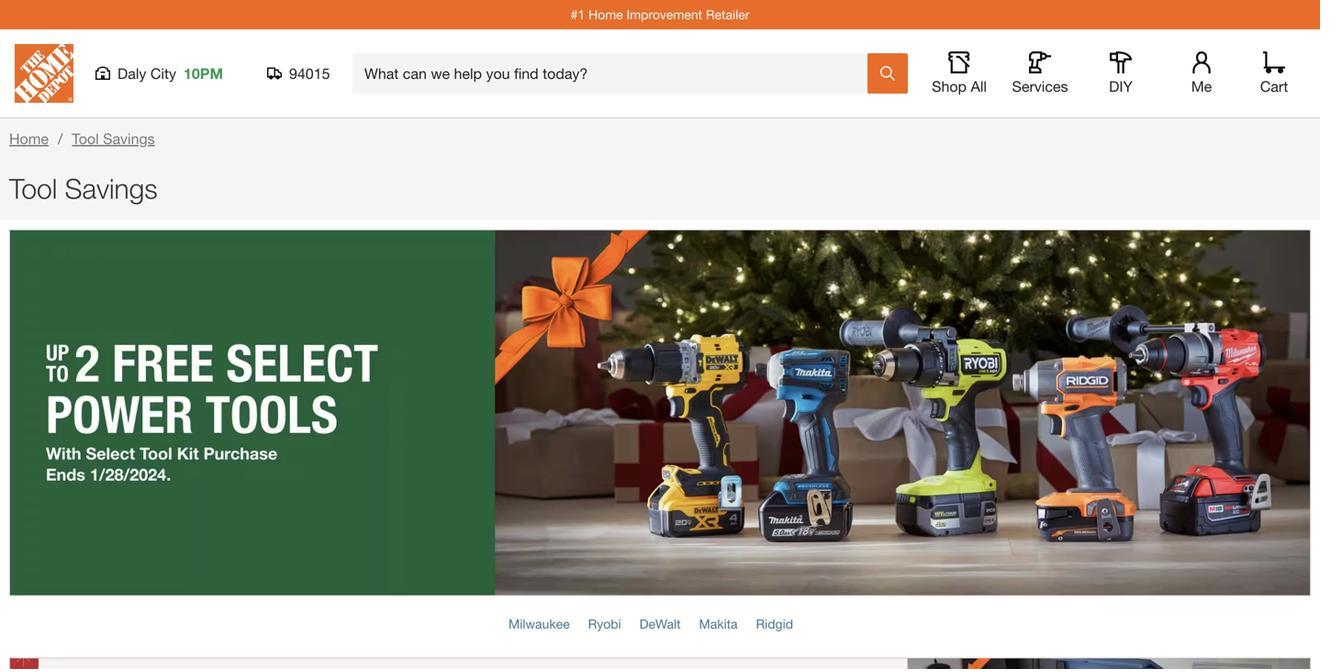 Task type: locate. For each thing, give the bounding box(es) containing it.
shop all
[[932, 78, 987, 95]]

0 horizontal spatial home
[[9, 130, 49, 147]]

10pm
[[184, 65, 223, 82]]

home
[[589, 7, 623, 22], [9, 130, 49, 147]]

1 horizontal spatial tool
[[72, 130, 99, 147]]

tool
[[72, 130, 99, 147], [9, 172, 57, 205]]

What can we help you find today? search field
[[365, 54, 867, 93]]

me button
[[1173, 51, 1232, 96]]

savings down daly at left
[[103, 130, 155, 147]]

0 horizontal spatial tool
[[9, 172, 57, 205]]

shop all button
[[930, 51, 989, 96]]

ryobi
[[588, 617, 621, 632]]

tool savings
[[72, 130, 155, 147], [9, 172, 158, 205]]

1 vertical spatial tool
[[9, 172, 57, 205]]

cart
[[1261, 78, 1289, 95]]

services button
[[1011, 51, 1070, 96]]

94015 button
[[267, 64, 331, 83]]

home down the home depot logo on the left of the page
[[9, 130, 49, 147]]

94015
[[289, 65, 330, 82]]

tool right home link
[[72, 130, 99, 147]]

0 vertical spatial savings
[[103, 130, 155, 147]]

0 vertical spatial home
[[589, 7, 623, 22]]

dewalt link
[[640, 617, 681, 632]]

makita link
[[699, 617, 738, 632]]

tool down home link
[[9, 172, 57, 205]]

shop
[[932, 78, 967, 95]]

savings down tool savings link
[[65, 172, 158, 205]]

milwaukee link
[[509, 617, 570, 632]]

savings
[[103, 130, 155, 147], [65, 172, 158, 205]]

home right #1
[[589, 7, 623, 22]]

daly
[[118, 65, 146, 82]]

makita
[[699, 617, 738, 632]]

the home depot logo image
[[15, 44, 73, 103]]

tool savings down tool savings link
[[9, 172, 158, 205]]

daly city 10pm
[[118, 65, 223, 82]]

tool savings down daly at left
[[72, 130, 155, 147]]



Task type: vqa. For each thing, say whether or not it's contained in the screenshot.
bottommost savings
yes



Task type: describe. For each thing, give the bounding box(es) containing it.
diy button
[[1092, 51, 1151, 96]]

city
[[150, 65, 176, 82]]

me
[[1192, 78, 1213, 95]]

ryobi link
[[588, 617, 621, 632]]

1 vertical spatial tool savings
[[9, 172, 158, 205]]

#1
[[571, 7, 585, 22]]

diy
[[1110, 78, 1133, 95]]

ready to check off the list. up to 45% off select tools & tool accessories. shop now image
[[9, 658, 1312, 670]]

ridgid
[[756, 617, 794, 632]]

retailer
[[706, 7, 750, 22]]

1 horizontal spatial home
[[589, 7, 623, 22]]

improvement
[[627, 7, 703, 22]]

all
[[971, 78, 987, 95]]

cart link
[[1255, 51, 1295, 96]]

home link
[[9, 130, 49, 147]]

0 vertical spatial tool savings
[[72, 130, 155, 147]]

up to 2 free select power tools with select tool kit purchase. ends 1/28/2024. image
[[9, 230, 1312, 596]]

ridgid link
[[756, 617, 794, 632]]

1 vertical spatial savings
[[65, 172, 158, 205]]

#1 home improvement retailer
[[571, 7, 750, 22]]

dewalt
[[640, 617, 681, 632]]

1 vertical spatial home
[[9, 130, 49, 147]]

tool savings link
[[72, 130, 155, 147]]

0 vertical spatial tool
[[72, 130, 99, 147]]

milwaukee
[[509, 617, 570, 632]]

services
[[1013, 78, 1069, 95]]



